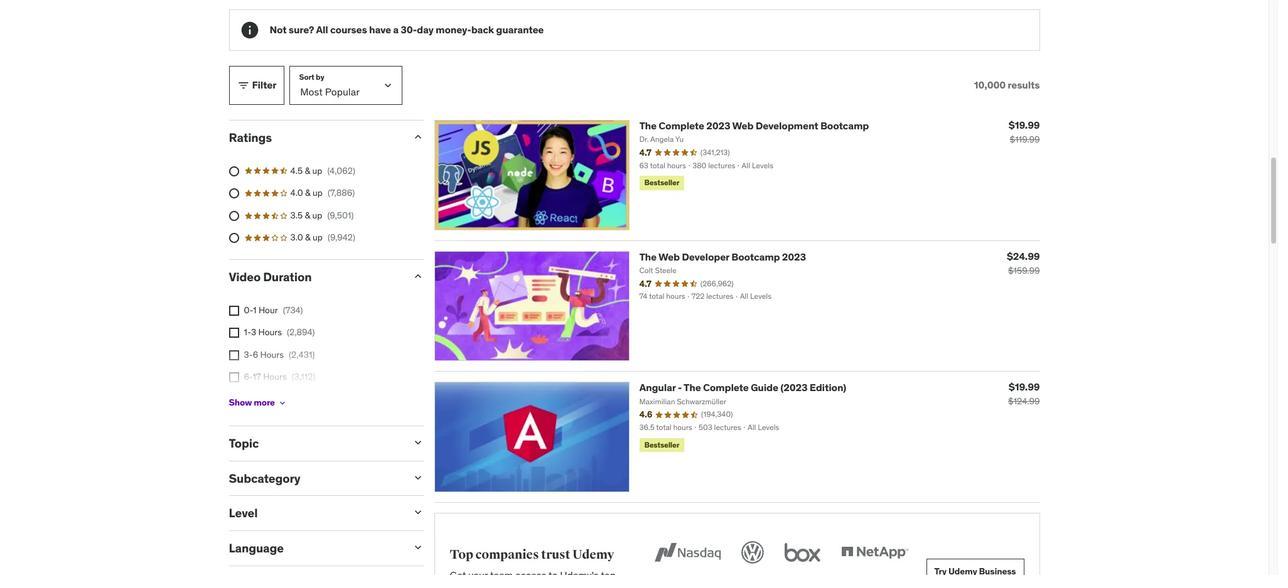 Task type: describe. For each thing, give the bounding box(es) containing it.
nasdaq image
[[652, 539, 724, 567]]

17+
[[244, 394, 258, 405]]

sure?
[[289, 23, 314, 36]]

show more
[[229, 397, 275, 409]]

hours for 6-17 hours
[[263, 372, 287, 383]]

up for 4.5 & up
[[313, 165, 323, 176]]

xsmall image for 3-
[[229, 350, 239, 361]]

hours for 1-3 hours
[[258, 327, 282, 338]]

$19.99 for angular - the complete guide (2023 edition)
[[1009, 381, 1041, 393]]

17+ hours
[[244, 394, 283, 405]]

small image for ratings
[[412, 130, 424, 143]]

volkswagen image
[[739, 539, 767, 567]]

(2,894)
[[287, 327, 315, 338]]

guide
[[751, 382, 779, 394]]

more
[[254, 397, 275, 409]]

$24.99 $159.99
[[1008, 250, 1041, 276]]

1-3 hours (2,894)
[[244, 327, 315, 338]]

ratings button
[[229, 130, 402, 145]]

show more button
[[229, 391, 288, 416]]

& for 4.0
[[305, 187, 311, 199]]

edition)
[[810, 382, 847, 394]]

1 vertical spatial web
[[659, 250, 680, 263]]

the for the web developer bootcamp 2023
[[640, 250, 657, 263]]

xsmall image for 0-
[[229, 306, 239, 316]]

4.0 & up (7,886)
[[291, 187, 355, 199]]

video duration
[[229, 269, 312, 285]]

udemy
[[573, 547, 615, 563]]

$159.99
[[1009, 265, 1041, 276]]

4.5
[[291, 165, 303, 176]]

the web developer bootcamp 2023 link
[[640, 250, 807, 263]]

(2,431)
[[289, 349, 315, 361]]

filter
[[252, 79, 277, 91]]

(7,886)
[[328, 187, 355, 199]]

10,000 results status
[[975, 79, 1041, 91]]

(734)
[[283, 304, 303, 316]]

ratings
[[229, 130, 272, 145]]

1
[[253, 304, 257, 316]]

up for 3.0 & up
[[313, 232, 323, 243]]

small image inside filter button
[[237, 79, 250, 92]]

subcategory
[[229, 471, 301, 486]]

3-6 hours (2,431)
[[244, 349, 315, 361]]

courses
[[330, 23, 367, 36]]

developer
[[682, 250, 730, 263]]

all
[[316, 23, 328, 36]]

small image for video duration
[[412, 270, 424, 283]]

xsmall image for 1-
[[229, 328, 239, 338]]

duration
[[263, 269, 312, 285]]

the complete 2023 web development bootcamp link
[[640, 119, 870, 132]]

-
[[678, 382, 682, 394]]

guarantee
[[496, 23, 544, 36]]

angular - the complete guide (2023 edition)
[[640, 382, 847, 394]]

0-
[[244, 304, 253, 316]]

6-
[[244, 372, 253, 383]]

30-
[[401, 23, 417, 36]]

day
[[417, 23, 434, 36]]

not sure? all courses have a 30-day money-back guarantee
[[270, 23, 544, 36]]

1-
[[244, 327, 251, 338]]

video
[[229, 269, 261, 285]]

the complete 2023 web development bootcamp
[[640, 119, 870, 132]]

small image for level
[[412, 507, 424, 519]]

0 horizontal spatial bootcamp
[[732, 250, 781, 263]]

up for 3.5 & up
[[313, 210, 323, 221]]

3.0
[[291, 232, 303, 243]]

0 horizontal spatial 2023
[[707, 119, 731, 132]]

money-
[[436, 23, 472, 36]]

6-17 hours (3,112)
[[244, 372, 316, 383]]

small image for topic
[[412, 436, 424, 449]]

2 vertical spatial the
[[684, 382, 701, 394]]

$19.99 for the complete 2023 web development bootcamp
[[1009, 119, 1041, 131]]

level button
[[229, 506, 402, 521]]

& for 3.5
[[305, 210, 310, 221]]



Task type: vqa. For each thing, say whether or not it's contained in the screenshot.
third small image
yes



Task type: locate. For each thing, give the bounding box(es) containing it.
up right 3.0
[[313, 232, 323, 243]]

xsmall image for 6-
[[229, 373, 239, 383]]

0 vertical spatial 2023
[[707, 119, 731, 132]]

topic
[[229, 436, 259, 451]]

$19.99 up $119.99
[[1009, 119, 1041, 131]]

1 horizontal spatial 2023
[[783, 250, 807, 263]]

2 small image from the top
[[412, 436, 424, 449]]

&
[[305, 165, 310, 176], [305, 187, 311, 199], [305, 210, 310, 221], [305, 232, 311, 243]]

$19.99 inside $19.99 $124.99
[[1009, 381, 1041, 393]]

the web developer bootcamp 2023
[[640, 250, 807, 263]]

0 vertical spatial the
[[640, 119, 657, 132]]

17
[[253, 372, 261, 383]]

4 small image from the top
[[412, 542, 424, 554]]

& for 3.0
[[305, 232, 311, 243]]

have
[[369, 23, 391, 36]]

xsmall image left 3-
[[229, 350, 239, 361]]

box image
[[782, 539, 824, 567]]

development
[[756, 119, 819, 132]]

bootcamp right development
[[821, 119, 870, 132]]

2 xsmall image from the top
[[229, 328, 239, 338]]

small image
[[412, 270, 424, 283], [412, 436, 424, 449], [412, 507, 424, 519], [412, 542, 424, 554]]

up right 4.5
[[313, 165, 323, 176]]

& right 4.0
[[305, 187, 311, 199]]

xsmall image left 0-
[[229, 306, 239, 316]]

4.0
[[291, 187, 303, 199]]

xsmall image left the 1-
[[229, 328, 239, 338]]

1 vertical spatial bootcamp
[[732, 250, 781, 263]]

$19.99 up $124.99
[[1009, 381, 1041, 393]]

hour
[[259, 304, 278, 316]]

10,000 results
[[975, 79, 1041, 91]]

netapp image
[[839, 539, 911, 567]]

0 vertical spatial web
[[733, 119, 754, 132]]

3.5 & up (9,501)
[[291, 210, 354, 221]]

small image for subcategory
[[412, 471, 424, 484]]

hours
[[258, 327, 282, 338], [260, 349, 284, 361], [263, 372, 287, 383], [260, 394, 283, 405]]

not
[[270, 23, 287, 36]]

up right 4.0
[[313, 187, 323, 199]]

companies
[[476, 547, 539, 563]]

back
[[472, 23, 494, 36]]

0-1 hour (734)
[[244, 304, 303, 316]]

video duration button
[[229, 269, 402, 285]]

xsmall image left 6-
[[229, 373, 239, 383]]

bootcamp
[[821, 119, 870, 132], [732, 250, 781, 263]]

3-
[[244, 349, 253, 361]]

1 small image from the top
[[412, 270, 424, 283]]

up right 3.5
[[313, 210, 323, 221]]

(2023
[[781, 382, 808, 394]]

1 xsmall image from the top
[[229, 306, 239, 316]]

0 horizontal spatial web
[[659, 250, 680, 263]]

small image
[[237, 79, 250, 92], [412, 130, 424, 143], [412, 471, 424, 484]]

trust
[[542, 547, 571, 563]]

filter button
[[229, 66, 285, 105]]

3 small image from the top
[[412, 507, 424, 519]]

web left developer
[[659, 250, 680, 263]]

10,000
[[975, 79, 1006, 91]]

& for 4.5
[[305, 165, 310, 176]]

1 vertical spatial $19.99
[[1009, 381, 1041, 393]]

language
[[229, 541, 284, 556]]

top companies trust udemy
[[450, 547, 615, 563]]

the for the complete 2023 web development bootcamp
[[640, 119, 657, 132]]

hours for 3-6 hours
[[260, 349, 284, 361]]

& right 3.0
[[305, 232, 311, 243]]

$124.99
[[1009, 396, 1041, 407]]

small image for language
[[412, 542, 424, 554]]

1 horizontal spatial web
[[733, 119, 754, 132]]

the
[[640, 119, 657, 132], [640, 250, 657, 263], [684, 382, 701, 394]]

angular - the complete guide (2023 edition) link
[[640, 382, 847, 394]]

3 xsmall image from the top
[[229, 350, 239, 361]]

language button
[[229, 541, 402, 556]]

results
[[1008, 79, 1041, 91]]

0 vertical spatial small image
[[237, 79, 250, 92]]

up for 4.0 & up
[[313, 187, 323, 199]]

3.0 & up (9,942)
[[291, 232, 355, 243]]

xsmall image
[[278, 398, 288, 408]]

xsmall image
[[229, 306, 239, 316], [229, 328, 239, 338], [229, 350, 239, 361], [229, 373, 239, 383]]

(9,942)
[[328, 232, 355, 243]]

$19.99 $124.99
[[1009, 381, 1041, 407]]

1 vertical spatial small image
[[412, 130, 424, 143]]

$19.99
[[1009, 119, 1041, 131], [1009, 381, 1041, 393]]

$24.99
[[1008, 250, 1041, 262]]

$19.99 $119.99
[[1009, 119, 1041, 145]]

4 xsmall image from the top
[[229, 373, 239, 383]]

$119.99
[[1010, 134, 1041, 145]]

up
[[313, 165, 323, 176], [313, 187, 323, 199], [313, 210, 323, 221], [313, 232, 323, 243]]

0 vertical spatial complete
[[659, 119, 705, 132]]

3.5
[[291, 210, 303, 221]]

1 $19.99 from the top
[[1009, 119, 1041, 131]]

(4,062)
[[328, 165, 355, 176]]

(9,501)
[[328, 210, 354, 221]]

bootcamp right developer
[[732, 250, 781, 263]]

top
[[450, 547, 474, 563]]

2 vertical spatial small image
[[412, 471, 424, 484]]

subcategory button
[[229, 471, 402, 486]]

1 vertical spatial the
[[640, 250, 657, 263]]

web left development
[[733, 119, 754, 132]]

complete
[[659, 119, 705, 132], [704, 382, 749, 394]]

1 vertical spatial 2023
[[783, 250, 807, 263]]

2 $19.99 from the top
[[1009, 381, 1041, 393]]

4.5 & up (4,062)
[[291, 165, 355, 176]]

web
[[733, 119, 754, 132], [659, 250, 680, 263]]

& right 4.5
[[305, 165, 310, 176]]

1 horizontal spatial bootcamp
[[821, 119, 870, 132]]

2023
[[707, 119, 731, 132], [783, 250, 807, 263]]

(3,112)
[[292, 372, 316, 383]]

& right 3.5
[[305, 210, 310, 221]]

angular
[[640, 382, 676, 394]]

1 vertical spatial complete
[[704, 382, 749, 394]]

topic button
[[229, 436, 402, 451]]

a
[[393, 23, 399, 36]]

show
[[229, 397, 252, 409]]

0 vertical spatial $19.99
[[1009, 119, 1041, 131]]

0 vertical spatial bootcamp
[[821, 119, 870, 132]]

3
[[251, 327, 256, 338]]

level
[[229, 506, 258, 521]]

6
[[253, 349, 258, 361]]



